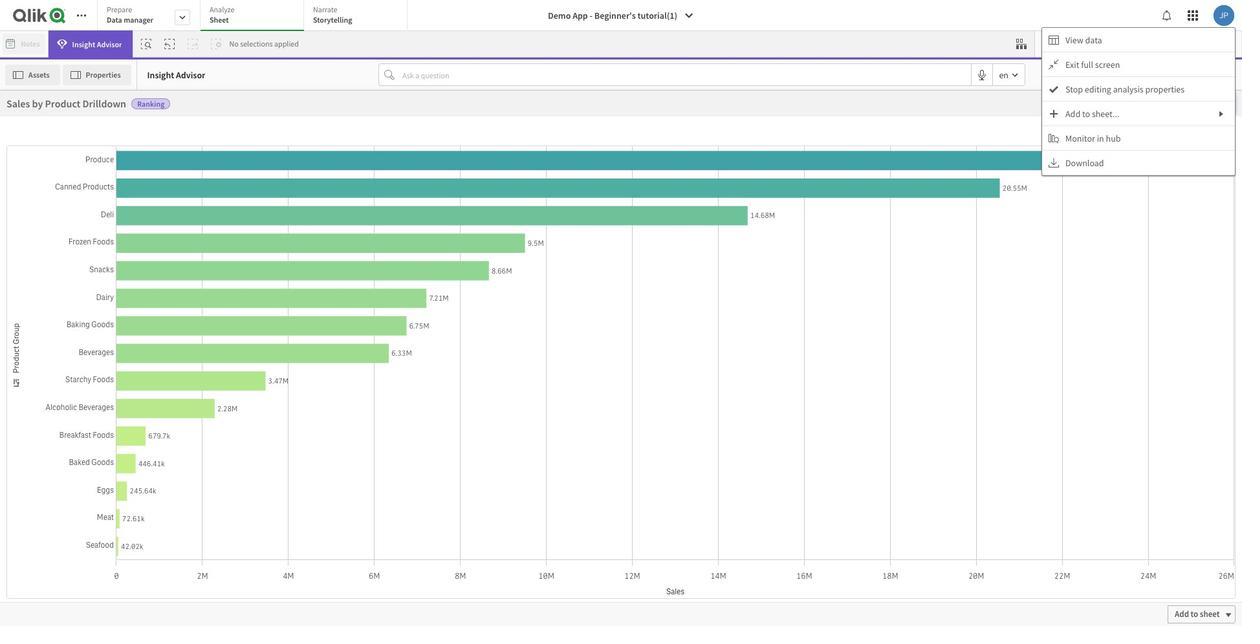 Task type: describe. For each thing, give the bounding box(es) containing it.
to inside menu item
[[1083, 108, 1091, 119]]

auto-
[[205, 105, 229, 118]]

and inside the icon in the top right and selecting the sheet that you want to explore.
[[731, 471, 754, 490]]

1 horizontal spatial product drilldown
[[232, 150, 303, 161]]

type for analysis
[[1127, 157, 1147, 170]]

filters
[[789, 215, 825, 233]]

measures button
[[67, 372, 195, 397]]

chart
[[1124, 133, 1144, 144]]

average for average sales per invoice by product group
[[1044, 141, 1082, 155]]

in up the charts
[[752, 215, 763, 233]]

-
[[590, 10, 593, 21]]

to inside continue to explore this app by interacting with the rest of the sheets
[[699, 314, 713, 333]]

too!
[[741, 274, 767, 293]]

1 vertical spatial advisor
[[176, 69, 205, 81]]

manager
[[680, 202, 719, 215]]

avg for avg sales amt (lytd)
[[73, 456, 87, 468]]

manager
[[124, 15, 153, 25]]

breakdown for and
[[667, 204, 705, 214]]

by inside application
[[1166, 141, 1177, 155]]

contains
[[1097, 602, 1129, 613]]

collapse element
[[569, 63, 595, 84]]

the down the icon
[[816, 471, 836, 490]]

analysis inside menu item
[[1114, 83, 1144, 95]]

assets
[[28, 70, 50, 79]]

2 horizontal spatial product drilldown
[[1097, 337, 1168, 348]]

product drilldown menu item
[[67, 142, 195, 168]]

1 vertical spatial properties
[[1123, 98, 1163, 109]]

more image
[[1052, 96, 1073, 109]]

1 horizontal spatial insight advisor
[[147, 69, 205, 81]]

storytelling
[[313, 15, 352, 25]]

italic image
[[67, 95, 75, 103]]

of inside now that you see how qlik sense connects all of your data, go ahead and explore this sheet by making selections in the filters above. clicking in charts is another way to make selections so give that a try too!
[[714, 175, 727, 193]]

current month
[[73, 508, 128, 519]]

selections up the clicking
[[686, 215, 749, 233]]

# for # of invoices by product drilldown and manager
[[508, 202, 513, 215]]

selections inside clear your selections by selecting the
[[703, 511, 766, 530]]

product drilldown inside 'menu item'
[[73, 149, 142, 161]]

editing
[[1085, 83, 1112, 95]]

no selections applied
[[229, 39, 299, 49]]

invoices for # of invoices
[[89, 404, 120, 416]]

favorable trend
[[1089, 234, 1148, 245]]

that inside product treemap * the data set contains negative or zero values that cannot be shown in this chart. application
[[1216, 602, 1231, 613]]

and inside now that you see how qlik sense connects all of your data, go ahead and explore this sheet by making selections in the filters above. clicking in charts is another way to make selections so give that a try too!
[[677, 195, 701, 213]]

sales by product drilldown and product line
[[794, 202, 991, 215]]

Ask a question text field
[[400, 64, 972, 85]]

with
[[711, 334, 740, 353]]

average sales per invoice
[[73, 430, 168, 442]]

clear your selections by selecting the
[[637, 511, 784, 553]]

icon in the top right and selecting the sheet that you want to explore.
[[637, 451, 839, 510]]

margin menu item
[[67, 553, 185, 579]]

of for overview of sales by product drilldown
[[267, 520, 276, 533]]

sheet
[[210, 15, 229, 25]]

demo
[[548, 10, 571, 21]]

monitor
[[1066, 132, 1096, 144]]

exit full screen image
[[1032, 95, 1052, 108]]

current month menu item
[[67, 501, 185, 527]]

narrate storytelling
[[313, 5, 352, 25]]

top inside the icon in the top right and selecting the sheet that you want to explore.
[[674, 471, 695, 490]]

analysis properties
[[1089, 98, 1163, 109]]

comparison for comparison of margin (%) and sales for product drilldown
[[794, 520, 848, 533]]

more image
[[450, 200, 471, 213]]

so
[[637, 274, 652, 293]]

analyze
[[210, 5, 235, 14]]

amt for (lytd)
[[110, 456, 126, 468]]

rest
[[768, 334, 793, 353]]

to inside navigate from sheet to sheet using the
[[764, 389, 777, 407]]

breakdown for line
[[952, 204, 990, 214]]

data,
[[760, 175, 791, 193]]

the up the clear
[[651, 471, 671, 490]]

1 fields button from the left
[[0, 90, 66, 131]]

want
[[728, 491, 759, 510]]

icon
[[812, 451, 839, 470]]

view
[[1066, 34, 1084, 46]]

explore inside continue to explore this app by interacting with the rest of the sheets
[[716, 314, 764, 333]]

continue to explore this app by interacting with the rest of the sheets
[[637, 314, 836, 373]]

analysis for analysis type
[[1089, 157, 1125, 170]]

average sales per invoice button
[[67, 430, 175, 442]]

additional
[[227, 162, 268, 174]]

# for # of invoices
[[73, 404, 78, 416]]

average sales per invoice by product group application
[[1037, 134, 1243, 352]]

hub
[[1107, 132, 1122, 144]]

go
[[794, 175, 810, 193]]

now
[[637, 155, 666, 174]]

continue
[[637, 314, 696, 333]]

ranking for full screen image
[[353, 204, 381, 214]]

view data menu item
[[1043, 28, 1236, 52]]

exit
[[1066, 59, 1080, 70]]

invoice for average sales per invoice
[[141, 430, 168, 442]]

results
[[270, 162, 296, 174]]

this inside continue to explore this app by interacting with the rest of the sheets
[[766, 314, 791, 333]]

avg sales amt (ytd) menu item
[[67, 475, 185, 501]]

Note Body text field
[[10, 147, 610, 510]]

fields
[[24, 114, 43, 124]]

prepare
[[107, 5, 132, 14]]

bar
[[1108, 133, 1122, 144]]

sales by product drilldown for full screen image
[[223, 202, 342, 215]]

sales inside application
[[1084, 141, 1110, 155]]

explore.
[[777, 491, 827, 510]]

all
[[697, 175, 711, 193]]

and down connects
[[661, 202, 678, 215]]

(lytd)
[[128, 456, 152, 468]]

of for # of invoices
[[79, 404, 87, 416]]

# of invoices
[[73, 404, 120, 416]]

1 vertical spatial analysis
[[229, 105, 265, 118]]

beginner's
[[595, 10, 636, 21]]

screen
[[1096, 59, 1121, 70]]

0 horizontal spatial add
[[412, 474, 427, 485]]

2 horizontal spatial ranking
[[1089, 176, 1120, 188]]

the up right
[[714, 451, 734, 470]]

average sales per invoice menu item
[[67, 423, 185, 449]]

toggle formatting image
[[68, 68, 78, 78]]

cost
[[508, 520, 528, 533]]

per for average sales per invoice by product group
[[1112, 141, 1127, 155]]

and left line
[[915, 202, 932, 215]]

clear
[[637, 511, 670, 530]]

that down way
[[683, 274, 708, 293]]

app
[[794, 314, 818, 333]]

(6)
[[298, 162, 308, 174]]

year
[[91, 534, 107, 545]]

and right date
[[625, 520, 642, 533]]

making
[[637, 215, 683, 233]]

chart type bar chart (grouped)
[[1108, 121, 1185, 144]]

line
[[972, 202, 991, 215]]

and right '(%)'
[[911, 520, 928, 533]]

stop
[[1066, 83, 1084, 95]]

properties inside menu item
[[1146, 83, 1185, 95]]

by inside now that you see how qlik sense connects all of your data, go ahead and explore this sheet by making selections in the filters above. clicking in charts is another way to make selections so give that a try too!
[[816, 195, 831, 213]]

by inside clear your selections by selecting the
[[769, 511, 784, 530]]

exit full screen menu item
[[1043, 52, 1236, 77]]

specific
[[756, 428, 804, 447]]

2 fields button from the left
[[1, 90, 66, 131]]

monitor in hub menu item
[[1043, 126, 1236, 151]]

date
[[577, 520, 597, 533]]

# of invoices menu item
[[67, 397, 185, 423]]

bar chart image
[[1089, 128, 1099, 138]]

exit full screen
[[1066, 59, 1121, 70]]

1 horizontal spatial add
[[698, 474, 712, 485]]

additional results (6)
[[227, 162, 308, 174]]

current month button
[[67, 508, 160, 519]]

ranking for 'exit full screen' icon
[[137, 99, 165, 109]]

by inside continue to explore this app by interacting with the rest of the sheets
[[821, 314, 836, 333]]

can
[[1233, 602, 1243, 613]]

is
[[790, 235, 801, 253]]

sheet inside the icon in the top right and selecting the sheet that you want to explore.
[[637, 491, 671, 510]]

Note title text field
[[10, 126, 610, 147]]

how
[[747, 155, 774, 174]]

interacting
[[637, 334, 708, 353]]

app
[[573, 10, 588, 21]]

to inside in the top right. navigate to a specific sheet by selecting the
[[730, 428, 743, 447]]

selections right no
[[240, 39, 273, 49]]

avg sales amt (ytd)
[[73, 482, 148, 494]]

download menu item
[[1043, 151, 1236, 175]]

monitor in hub
[[1066, 132, 1122, 144]]

of for # of invoices by product drilldown and manager
[[516, 202, 524, 215]]

navigate inside in the top right. navigate to a specific sheet by selecting the
[[673, 428, 727, 447]]

the up the specific
[[794, 408, 815, 427]]

the
[[1050, 602, 1063, 613]]

prepare data manager
[[107, 5, 153, 25]]

assets button
[[5, 64, 60, 85]]

add to sheet... menu item
[[1043, 102, 1236, 126]]

navigate from sheet to sheet using the
[[637, 389, 814, 427]]

properties
[[86, 70, 121, 79]]

last year button
[[67, 534, 160, 545]]

by inside in the top right. navigate to a specific sheet by selecting the
[[637, 451, 652, 470]]

charts
[[748, 235, 788, 253]]

data inside menu item
[[1086, 34, 1103, 46]]

step back image
[[165, 39, 175, 49]]

advisor inside dropdown button
[[97, 39, 122, 49]]

average for average sales per invoice
[[73, 430, 103, 442]]

type for chart
[[1131, 121, 1148, 133]]



Task type: vqa. For each thing, say whether or not it's contained in the screenshot.
"Data Model Viewer
              - Open In New Tab" IMAGE on the left
no



Task type: locate. For each thing, give the bounding box(es) containing it.
avg sales amt (lytd)
[[73, 456, 152, 468]]

0 horizontal spatial invoice
[[141, 430, 168, 442]]

menu containing # of invoices
[[67, 397, 185, 627]]

the
[[766, 215, 786, 233], [743, 334, 765, 353], [813, 334, 835, 353], [674, 408, 694, 427], [794, 408, 815, 427], [714, 451, 734, 470], [651, 471, 671, 490], [816, 471, 836, 490], [696, 534, 716, 553]]

1 vertical spatial menu
[[67, 397, 185, 627]]

in inside the icon in the top right and selecting the sheet that you want to explore.
[[637, 471, 648, 490]]

explore down all
[[704, 195, 749, 213]]

treemap
[[1084, 365, 1125, 378]]

of inside menu item
[[79, 404, 87, 416]]

properties down stop editing analysis properties
[[1123, 98, 1163, 109]]

properties button
[[63, 64, 131, 85]]

insight advisor down "step back" icon
[[147, 69, 205, 81]]

(ytd) down (lytd)
[[128, 482, 148, 494]]

0 vertical spatial ranking
[[137, 99, 165, 109]]

of down measures on the left bottom of page
[[79, 404, 87, 416]]

top left right
[[674, 471, 695, 490]]

month
[[104, 508, 128, 519]]

1 vertical spatial your
[[672, 511, 700, 530]]

a inside now that you see how qlik sense connects all of your data, go ahead and explore this sheet by making selections in the filters above. clicking in charts is another way to make selections so give that a try too!
[[711, 274, 718, 293]]

from
[[695, 389, 724, 407]]

per for average sales per invoice
[[127, 430, 139, 442]]

no
[[229, 39, 239, 49]]

that up connects
[[669, 155, 694, 174]]

avg inside menu item
[[73, 482, 87, 494]]

navigate up using in the right bottom of the page
[[637, 389, 692, 407]]

0 vertical spatial avg
[[73, 456, 87, 468]]

qlik
[[777, 155, 802, 174]]

1 vertical spatial you
[[702, 491, 725, 510]]

sheet inside in the top right. navigate to a specific sheet by selecting the
[[807, 428, 841, 447]]

0 horizontal spatial #
[[73, 404, 78, 416]]

that inside the icon in the top right and selecting the sheet that you want to explore.
[[674, 491, 699, 510]]

0 vertical spatial (ytd)
[[128, 482, 148, 494]]

application
[[0, 0, 1243, 627], [627, 134, 853, 621]]

analysis up additional
[[229, 105, 265, 118]]

the down app
[[813, 334, 835, 353]]

1 horizontal spatial per
[[1112, 141, 1127, 155]]

type inside chart type bar chart (grouped)
[[1131, 121, 1148, 133]]

0 horizontal spatial sales by product drilldown
[[6, 97, 126, 110]]

of right all
[[714, 175, 727, 193]]

of right more image
[[516, 202, 524, 215]]

1 horizontal spatial a
[[746, 428, 753, 447]]

1 vertical spatial invoices
[[89, 404, 120, 416]]

cancel button
[[1023, 101, 1071, 122]]

stop editing analysis properties
[[1066, 83, 1185, 95]]

breakdown
[[667, 204, 705, 214], [952, 204, 990, 214]]

you inside the icon in the top right and selecting the sheet that you want to explore.
[[702, 491, 725, 510]]

last year
[[73, 534, 107, 545]]

sales
[[6, 97, 30, 110], [1084, 141, 1110, 155], [223, 202, 246, 215], [794, 202, 817, 215], [1133, 408, 1154, 420], [105, 430, 125, 442], [89, 456, 109, 468], [89, 482, 109, 494], [278, 520, 301, 533], [930, 520, 954, 533]]

of left the margin
[[850, 520, 859, 533]]

# inside menu item
[[73, 404, 78, 416]]

amt up month
[[110, 482, 126, 494]]

of inside continue to explore this app by interacting with the rest of the sheets
[[796, 334, 810, 353]]

this inside now that you see how qlik sense connects all of your data, go ahead and explore this sheet by making selections in the filters above. clicking in charts is another way to make selections so give that a try too!
[[752, 195, 776, 213]]

add to sheet button for # of invoices by product drilldown and manager
[[691, 471, 759, 489]]

explore up with
[[716, 314, 764, 333]]

average down # of invoices
[[73, 430, 103, 442]]

you inside now that you see how qlik sense connects all of your data, go ahead and explore this sheet by making selections in the filters above. clicking in charts is another way to make selections so give that a try too!
[[697, 155, 720, 174]]

product drilldown up additional results (6)
[[232, 150, 303, 161]]

help image
[[1228, 160, 1237, 169]]

smart search image
[[141, 39, 152, 49]]

selecting inside the icon in the top right and selecting the sheet that you want to explore.
[[757, 471, 813, 490]]

0 vertical spatial amt
[[110, 456, 126, 468]]

connects
[[637, 175, 695, 193]]

tab list containing prepare
[[97, 0, 412, 32]]

narrate
[[313, 5, 338, 14]]

1 vertical spatial (ytd)
[[599, 520, 623, 533]]

you down right
[[702, 491, 725, 510]]

advisor down data on the top of the page
[[97, 39, 122, 49]]

using
[[637, 408, 671, 427]]

stop editing analysis properties menu item
[[1043, 77, 1236, 102]]

of for comparison of margin (%) and sales for product drilldown
[[850, 520, 859, 533]]

in inside in the top right. navigate to a specific sheet by selecting the
[[780, 408, 792, 427]]

1 vertical spatial per
[[127, 430, 139, 442]]

1 horizontal spatial invoice
[[543, 520, 575, 533]]

toggle formatting element
[[63, 63, 89, 84]]

chart
[[1108, 121, 1129, 133]]

1 horizontal spatial data
[[1086, 34, 1103, 46]]

1 horizontal spatial ranking
[[353, 204, 381, 214]]

the inside now that you see how qlik sense connects all of your data, go ahead and explore this sheet by making selections in the filters above. clicking in charts is another way to make selections so give that a try too!
[[766, 215, 786, 233]]

this
[[752, 195, 776, 213], [766, 314, 791, 333]]

analysis down bar
[[1089, 157, 1125, 170]]

selections down want
[[703, 511, 766, 530]]

your inside now that you see how qlik sense connects all of your data, go ahead and explore this sheet by making selections in the filters above. clicking in charts is another way to make selections so give that a try too!
[[730, 175, 757, 193]]

type right chart
[[1131, 121, 1148, 133]]

avg
[[73, 456, 87, 468], [73, 482, 87, 494]]

0 horizontal spatial top
[[674, 471, 695, 490]]

back image
[[10, 68, 21, 78]]

fields button
[[0, 90, 66, 131], [1, 90, 66, 131]]

1 vertical spatial a
[[746, 428, 753, 447]]

product
[[45, 97, 81, 110], [1179, 141, 1217, 155], [73, 149, 103, 161], [232, 150, 263, 161], [261, 202, 297, 215], [578, 202, 614, 215], [832, 202, 868, 215], [935, 202, 970, 215], [1097, 337, 1128, 348], [1044, 365, 1082, 378], [316, 520, 352, 533], [644, 520, 680, 533], [970, 520, 1006, 533]]

(grouped)
[[1146, 133, 1185, 144]]

avg for avg sales amt (ytd)
[[73, 482, 87, 494]]

a left try on the top right of page
[[711, 274, 718, 293]]

0 horizontal spatial (ytd)
[[128, 482, 148, 494]]

0 horizontal spatial breakdown
[[667, 204, 705, 214]]

(ytd) inside menu item
[[128, 482, 148, 494]]

properties down exit full screen menu item
[[1146, 83, 1185, 95]]

en
[[1000, 69, 1009, 81]]

0 vertical spatial sales by product drilldown
[[6, 97, 126, 110]]

explore inside now that you see how qlik sense connects all of your data, go ahead and explore this sheet by making selections in the filters above. clicking in charts is another way to make selections so give that a try too!
[[704, 195, 749, 213]]

1 vertical spatial amt
[[110, 482, 126, 494]]

type
[[1131, 121, 1148, 133], [1127, 157, 1147, 170]]

2 analysis from the top
[[1089, 157, 1125, 170]]

analysis type
[[1089, 157, 1147, 170]]

2 horizontal spatial add
[[1066, 108, 1081, 119]]

0 vertical spatial invoice
[[1130, 141, 1164, 155]]

2 add to sheet from the left
[[698, 474, 743, 485]]

0 vertical spatial analysis
[[1114, 83, 1144, 95]]

2 vertical spatial ranking
[[353, 204, 381, 214]]

0 vertical spatial per
[[1112, 141, 1127, 155]]

james peterson image
[[1214, 5, 1235, 26]]

data right view
[[1086, 34, 1103, 46]]

0 horizontal spatial advisor
[[97, 39, 122, 49]]

zero
[[1173, 602, 1189, 613]]

1 vertical spatial top
[[674, 471, 695, 490]]

0 horizontal spatial a
[[711, 274, 718, 293]]

0 vertical spatial invoices
[[527, 202, 563, 215]]

this up rest in the bottom right of the page
[[766, 314, 791, 333]]

in left hub
[[1098, 132, 1105, 144]]

per inside menu item
[[127, 430, 139, 442]]

invoice inside menu item
[[141, 430, 168, 442]]

per inside application
[[1112, 141, 1127, 155]]

amt for (ytd)
[[110, 482, 126, 494]]

insight inside dropdown button
[[72, 39, 95, 49]]

0 horizontal spatial insight advisor
[[72, 39, 122, 49]]

selecting inside in the top right. navigate to a specific sheet by selecting the
[[655, 451, 711, 470]]

1 vertical spatial insight
[[147, 69, 174, 81]]

invoice for average sales per invoice by product group
[[1130, 141, 1164, 155]]

0 vertical spatial menu
[[1043, 28, 1236, 175]]

your inside clear your selections by selecting the
[[672, 511, 700, 530]]

1 vertical spatial type
[[1127, 157, 1147, 170]]

0 horizontal spatial menu
[[67, 397, 185, 627]]

0 vertical spatial selecting
[[655, 451, 711, 470]]

0 horizontal spatial product drilldown
[[73, 149, 142, 161]]

1 horizontal spatial your
[[730, 175, 757, 193]]

insight
[[72, 39, 95, 49], [147, 69, 174, 81]]

navigate inside navigate from sheet to sheet using the
[[637, 389, 692, 407]]

details image
[[543, 63, 569, 84]]

product drilldown up treemap
[[1097, 337, 1168, 348]]

last year menu item
[[67, 527, 185, 553]]

per up analysis type on the top right of the page
[[1112, 141, 1127, 155]]

insight advisor inside dropdown button
[[72, 39, 122, 49]]

right.
[[637, 428, 670, 447]]

tab list
[[97, 0, 412, 32]]

0 vertical spatial a
[[711, 274, 718, 293]]

in inside menu item
[[1098, 132, 1105, 144]]

demo app - beginner's tutorial(1) button
[[541, 5, 702, 26]]

2 vertical spatial selecting
[[637, 534, 693, 553]]

1 horizontal spatial #
[[508, 202, 513, 215]]

deselect field image
[[325, 151, 333, 159]]

Search assets text field
[[67, 91, 195, 115]]

advisor
[[97, 39, 122, 49], [176, 69, 205, 81]]

invoice
[[1130, 141, 1164, 155], [141, 430, 168, 442], [543, 520, 575, 533]]

selecting up explore.
[[757, 471, 813, 490]]

0 horizontal spatial add to sheet
[[412, 474, 457, 485]]

average inside application
[[1044, 141, 1082, 155]]

1 vertical spatial this
[[766, 314, 791, 333]]

# down measures on the left bottom of page
[[73, 404, 78, 416]]

amt left (lytd)
[[110, 456, 126, 468]]

1 vertical spatial sales by product drilldown
[[223, 202, 342, 215]]

full
[[1082, 59, 1094, 70]]

average
[[1044, 141, 1082, 155], [73, 430, 103, 442]]

your down see
[[730, 175, 757, 193]]

underline image
[[85, 95, 93, 103]]

sheet inside now that you see how qlik sense connects all of your data, go ahead and explore this sheet by making selections in the filters above. clicking in charts is another way to make selections so give that a try too!
[[779, 195, 813, 213]]

0 vertical spatial you
[[697, 155, 720, 174]]

0 horizontal spatial analysis
[[229, 105, 265, 118]]

0 vertical spatial explore
[[704, 195, 749, 213]]

per down # of invoices menu item
[[127, 430, 139, 442]]

selecting
[[655, 451, 711, 470], [757, 471, 813, 490], [637, 534, 693, 553]]

the inside navigate from sheet to sheet using the
[[674, 408, 694, 427]]

2 avg from the top
[[73, 482, 87, 494]]

avg sales amt (lytd) menu item
[[67, 449, 185, 475]]

sales by product drilldown for 'exit full screen' icon
[[6, 97, 126, 110]]

drilldown inside product drilldown 'menu item'
[[105, 149, 142, 161]]

that left can
[[1216, 602, 1231, 613]]

0 horizontal spatial add to sheet button
[[405, 471, 473, 489]]

(ytd) right date
[[599, 520, 623, 533]]

1 horizontal spatial insight
[[147, 69, 174, 81]]

in up the specific
[[780, 408, 792, 427]]

selections down is
[[768, 254, 831, 273]]

add to sheet button for sales by product drilldown
[[405, 471, 473, 489]]

average sales per invoice by product group
[[1044, 141, 1243, 155]]

selections tool image
[[1017, 39, 1027, 49]]

1 horizontal spatial (ytd)
[[599, 520, 623, 533]]

0 vertical spatial analysis
[[1089, 98, 1121, 109]]

0 vertical spatial average
[[1044, 141, 1082, 155]]

invoices inside menu item
[[89, 404, 120, 416]]

for
[[956, 520, 968, 533]]

1 horizontal spatial add to sheet button
[[691, 471, 759, 489]]

amt inside menu item
[[110, 482, 126, 494]]

# of invoices button
[[67, 404, 160, 416]]

top
[[818, 408, 839, 427], [674, 471, 695, 490]]

add inside the add to sheet... menu item
[[1066, 108, 1081, 119]]

analyze sheet
[[210, 5, 235, 25]]

data inside application
[[1065, 602, 1082, 613]]

2 horizontal spatial invoice
[[1130, 141, 1164, 155]]

additional results (6) button
[[217, 153, 319, 184]]

the down right
[[696, 534, 716, 553]]

0 vertical spatial insight
[[72, 39, 95, 49]]

add to sheet button
[[405, 471, 473, 489], [691, 471, 759, 489]]

advisor up auto-
[[176, 69, 205, 81]]

1 horizontal spatial menu
[[1043, 28, 1236, 175]]

average up 'download'
[[1044, 141, 1082, 155]]

sales by product drilldown down results on the top
[[223, 202, 342, 215]]

full screen image
[[430, 200, 450, 213]]

selecting inside clear your selections by selecting the
[[637, 534, 693, 553]]

avg up avg sales amt (ytd)
[[73, 456, 87, 468]]

selecting up right
[[655, 451, 711, 470]]

0 vertical spatial #
[[508, 202, 513, 215]]

top inside in the top right. navigate to a specific sheet by selecting the
[[818, 408, 839, 427]]

1 horizontal spatial add to sheet
[[698, 474, 743, 485]]

1 breakdown from the left
[[667, 204, 705, 214]]

bookmarks
[[1057, 39, 1095, 49]]

1 vertical spatial avg
[[73, 482, 87, 494]]

0 horizontal spatial average
[[73, 430, 103, 442]]

0 horizontal spatial comparison
[[794, 520, 848, 533]]

type down average sales per invoice by product group
[[1127, 157, 1147, 170]]

to inside the icon in the top right and selecting the sheet that you want to explore.
[[762, 491, 775, 510]]

and
[[677, 195, 701, 213], [661, 202, 678, 215], [915, 202, 932, 215], [731, 471, 754, 490], [625, 520, 642, 533], [911, 520, 928, 533]]

1 avg from the top
[[73, 456, 87, 468]]

current
[[73, 508, 102, 519]]

analysis for analysis properties
[[1089, 98, 1121, 109]]

*
[[1044, 602, 1048, 613]]

avg sales amt (lytd) button
[[67, 456, 160, 468]]

0 horizontal spatial data
[[1065, 602, 1082, 613]]

0 vertical spatial data
[[1086, 34, 1103, 46]]

applied
[[274, 39, 299, 49]]

insight down "step back" icon
[[147, 69, 174, 81]]

analysis up analysis properties
[[1114, 83, 1144, 95]]

1 vertical spatial invoice
[[141, 430, 168, 442]]

1 vertical spatial average
[[73, 430, 103, 442]]

of down app
[[796, 334, 810, 353]]

amt
[[110, 456, 126, 468], [110, 482, 126, 494]]

1 horizontal spatial invoices
[[527, 202, 563, 215]]

download
[[1066, 157, 1105, 169]]

ahead
[[637, 195, 675, 213]]

insight advisor down data on the top of the page
[[72, 39, 122, 49]]

1 add to sheet from the left
[[412, 474, 457, 485]]

and down all
[[677, 195, 701, 213]]

1 vertical spatial selecting
[[757, 471, 813, 490]]

menu
[[1043, 28, 1236, 175], [67, 397, 185, 627]]

sheets
[[637, 354, 680, 373]]

that
[[669, 155, 694, 174], [683, 274, 708, 293], [674, 491, 699, 510], [1216, 602, 1231, 613]]

in up the clear
[[637, 471, 648, 490]]

a inside in the top right. navigate to a specific sheet by selecting the
[[746, 428, 753, 447]]

invoices for # of invoices by product drilldown and manager
[[527, 202, 563, 215]]

right
[[698, 471, 728, 490]]

1 vertical spatial insight advisor
[[147, 69, 205, 81]]

triangle right image
[[1218, 110, 1233, 117]]

product treemap
[[1044, 365, 1125, 378]]

comparison of margin (%) and sales for product drilldown
[[794, 520, 1052, 533]]

0 vertical spatial advisor
[[97, 39, 122, 49]]

2 add to sheet button from the left
[[691, 471, 759, 489]]

1 horizontal spatial analysis
[[1114, 83, 1144, 95]]

this down the data,
[[752, 195, 776, 213]]

top up the icon
[[818, 408, 839, 427]]

1 vertical spatial #
[[73, 404, 78, 416]]

data left set
[[1065, 602, 1082, 613]]

0 horizontal spatial your
[[672, 511, 700, 530]]

clicking
[[681, 235, 731, 253]]

your
[[730, 175, 757, 193], [672, 511, 700, 530]]

1 add to sheet button from the left
[[405, 471, 473, 489]]

negative
[[1131, 602, 1162, 613]]

selecting down the clear
[[637, 534, 693, 553]]

menu containing view data
[[1043, 28, 1236, 175]]

@
[[42, 65, 52, 80]]

a left the specific
[[746, 428, 753, 447]]

sheet...
[[1093, 108, 1120, 119]]

make
[[732, 254, 765, 273]]

sales by product drilldown down toggle formatting icon
[[6, 97, 126, 110]]

en button
[[994, 64, 1025, 85]]

give
[[655, 274, 680, 293]]

1 horizontal spatial advisor
[[176, 69, 205, 81]]

navigate down navigate from sheet to sheet using the at the right bottom of the page
[[673, 428, 727, 447]]

0 horizontal spatial per
[[127, 430, 139, 442]]

bookmarks button
[[1038, 34, 1110, 54]]

avg up current
[[73, 482, 87, 494]]

2 vertical spatial invoice
[[543, 520, 575, 533]]

sales inside menu item
[[89, 482, 109, 494]]

above.
[[637, 235, 678, 253]]

1 horizontal spatial breakdown
[[952, 204, 990, 214]]

2 breakdown from the left
[[952, 204, 990, 214]]

product drilldown down the search assets text field
[[73, 149, 142, 161]]

product inside 'menu item'
[[73, 149, 103, 161]]

product treemap * the data set contains negative or zero values that cannot be shown in this chart. application
[[1037, 358, 1243, 621]]

sense
[[805, 155, 843, 174]]

in up make
[[734, 235, 745, 253]]

1 horizontal spatial comparison
[[950, 522, 990, 532]]

avg inside menu item
[[73, 456, 87, 468]]

invoice inside application
[[1130, 141, 1164, 155]]

insight up toggle formatting element
[[72, 39, 95, 49]]

1 amt from the top
[[110, 456, 126, 468]]

0 horizontal spatial insight
[[72, 39, 95, 49]]

1 horizontal spatial average
[[1044, 141, 1082, 155]]

analysis
[[1089, 98, 1121, 109], [1089, 157, 1125, 170]]

0 vertical spatial type
[[1131, 121, 1148, 133]]

and up want
[[731, 471, 754, 490]]

1 analysis from the top
[[1089, 98, 1121, 109]]

the up the charts
[[766, 215, 786, 233]]

1 vertical spatial explore
[[716, 314, 764, 333]]

by
[[32, 97, 43, 110], [1166, 141, 1177, 155], [816, 195, 831, 213], [248, 202, 259, 215], [565, 202, 576, 215], [819, 202, 830, 215], [821, 314, 836, 333], [637, 451, 652, 470], [769, 511, 784, 530], [303, 520, 314, 533], [530, 520, 541, 533]]

you up all
[[697, 155, 720, 174]]

amt inside menu item
[[110, 456, 126, 468]]

# right more image
[[508, 202, 513, 215]]

1 horizontal spatial top
[[818, 408, 839, 427]]

that down right
[[674, 491, 699, 510]]

try
[[721, 274, 738, 293]]

analysis down editing
[[1089, 98, 1121, 109]]

to inside now that you see how qlik sense connects all of your data, go ahead and explore this sheet by making selections in the filters above. clicking in charts is another way to make selections so give that a try too!
[[716, 254, 729, 273]]

0 horizontal spatial ranking
[[137, 99, 165, 109]]

your right the clear
[[672, 511, 700, 530]]

@ button
[[37, 63, 57, 84]]

auto-analysis
[[205, 105, 265, 118]]

0 vertical spatial properties
[[1146, 83, 1185, 95]]

bold image
[[49, 95, 57, 103]]

of right overview
[[267, 520, 276, 533]]

1 vertical spatial data
[[1065, 602, 1082, 613]]

insight advisor button
[[48, 30, 133, 58]]

1 vertical spatial navigate
[[673, 428, 727, 447]]

the left rest in the bottom right of the page
[[743, 334, 765, 353]]

the inside clear your selections by selecting the
[[696, 534, 716, 553]]

drilldown
[[83, 97, 126, 110], [105, 149, 142, 161], [265, 150, 303, 161], [299, 202, 342, 215], [616, 202, 659, 215], [870, 202, 913, 215], [1130, 337, 1168, 348], [354, 520, 398, 533], [682, 520, 726, 533], [1008, 520, 1052, 533]]

average inside menu item
[[73, 430, 103, 442]]

the right using in the right bottom of the page
[[674, 408, 694, 427]]

comparison for comparison
[[950, 522, 990, 532]]

2 amt from the top
[[110, 482, 126, 494]]

1 vertical spatial ranking
[[1089, 176, 1120, 188]]

0 vertical spatial top
[[818, 408, 839, 427]]

* the data set contains negative or zero values that can
[[1044, 602, 1243, 613]]



